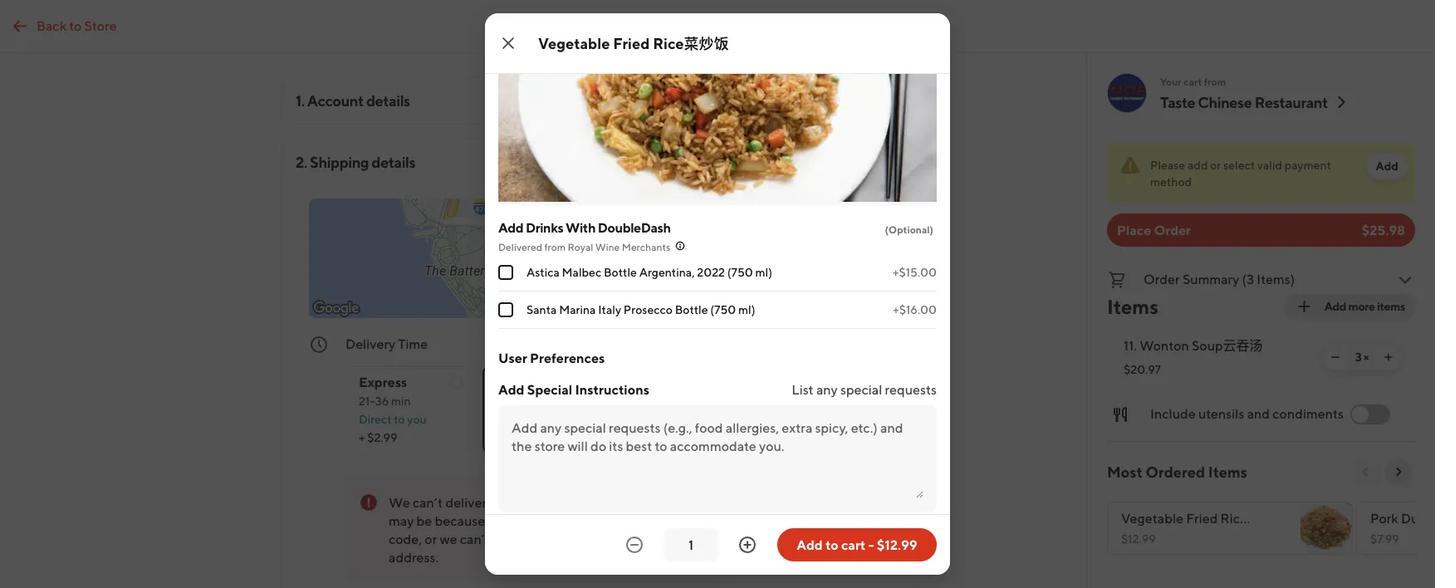 Task type: locate. For each thing, give the bounding box(es) containing it.
0 horizontal spatial fried
[[613, 34, 650, 52]]

1 vertical spatial for
[[570, 531, 586, 547]]

(750 right 2022
[[728, 265, 753, 279]]

add for add drinks with doubledash
[[498, 220, 524, 236]]

rice菜炒饭 inside dialog
[[653, 34, 729, 52]]

bottle down wine
[[604, 265, 637, 279]]

next button of carousel image
[[1392, 465, 1406, 479]]

$12.99 inside button
[[877, 537, 918, 553]]

0 horizontal spatial rice菜炒饭
[[653, 34, 729, 52]]

1 vertical spatial rice菜炒饭
[[1221, 511, 1288, 526]]

1 horizontal spatial fried
[[1187, 511, 1218, 526]]

0 vertical spatial a
[[676, 394, 682, 408]]

1 vertical spatial ml)
[[739, 303, 756, 317]]

previous button of carousel image
[[1359, 465, 1372, 479]]

1 horizontal spatial $12.99
[[1122, 532, 1156, 546]]

deliver
[[446, 495, 487, 511]]

for down city, at the left
[[570, 531, 586, 547]]

increase quantity by 1 image
[[738, 535, 758, 555]]

none radio containing standard
[[483, 366, 606, 453]]

0 horizontal spatial min
[[391, 394, 411, 408]]

1 horizontal spatial rice菜炒饭
[[1221, 511, 1288, 526]]

0 horizontal spatial can't
[[413, 495, 443, 511]]

1 horizontal spatial for
[[694, 374, 711, 390]]

to left - on the bottom right
[[826, 537, 839, 553]]

marina
[[559, 303, 596, 317]]

or left we
[[425, 531, 437, 547]]

$12.99 right - on the bottom right
[[877, 537, 918, 553]]

address.
[[529, 495, 579, 511], [389, 550, 439, 565]]

1 horizontal spatial you
[[488, 513, 510, 529]]

fried for vegetable fried rice菜炒饭 $12.99
[[1187, 511, 1218, 526]]

we can't deliver to this address. this may be because you entered a city, zip code, or we can't find a match for the address. status
[[346, 479, 728, 580]]

26–41 min
[[496, 394, 549, 408]]

1 vertical spatial items
[[1209, 463, 1248, 481]]

rice菜炒饭 inside vegetable fried rice菜炒饭 $12.99
[[1221, 511, 1288, 526]]

0 vertical spatial bottle
[[604, 265, 637, 279]]

bottle down 2022
[[675, 303, 708, 317]]

vegetable inside dialog
[[538, 34, 610, 52]]

0 vertical spatial ml)
[[756, 265, 773, 279]]

can't down because
[[460, 531, 490, 547]]

choose
[[633, 394, 674, 408]]

address. up entered
[[529, 495, 579, 511]]

rice菜炒饭 for vegetable fried rice菜炒饭
[[653, 34, 729, 52]]

add left the more
[[1325, 300, 1347, 313]]

2 horizontal spatial a
[[676, 394, 682, 408]]

back to store link
[[0, 10, 127, 43]]

drinks
[[526, 220, 563, 236]]

or right add
[[1211, 158, 1221, 172]]

None checkbox
[[498, 302, 513, 317]]

vegetable fried rice菜炒饭 $12.99
[[1122, 511, 1288, 546]]

vegetable right close vegetable fried rice菜炒饭 image
[[538, 34, 610, 52]]

None radio
[[346, 366, 469, 453], [620, 366, 776, 453], [346, 366, 469, 453], [620, 366, 776, 453]]

1 vertical spatial you
[[488, 513, 510, 529]]

order
[[1155, 222, 1192, 238], [1144, 271, 1180, 287]]

for inside schedule for later choose a time
[[694, 374, 711, 390]]

to right "direct"
[[394, 412, 405, 426]]

this
[[505, 495, 527, 511]]

add more items link
[[1285, 293, 1416, 320]]

order summary (3 items) button
[[1107, 267, 1416, 293]]

ml) up later
[[739, 303, 756, 317]]

Include utensils and condiments checkbox
[[1351, 405, 1391, 425]]

1 horizontal spatial or
[[1211, 158, 1221, 172]]

$12.99 down the most
[[1122, 532, 1156, 546]]

0 horizontal spatial cart
[[842, 537, 866, 553]]

2 vertical spatial a
[[519, 531, 526, 547]]

to right back
[[69, 17, 82, 33]]

(750 down 2022
[[711, 303, 736, 317]]

we can't deliver to this address. this may be because you entered a city, zip code, or we can't find a match for the address. button
[[296, 466, 778, 588], [346, 479, 728, 580]]

for up time
[[694, 374, 711, 390]]

add inside group
[[498, 220, 524, 236]]

fried inside vegetable fried rice菜炒饭 $12.99
[[1187, 511, 1218, 526]]

from up 'chinese'
[[1204, 76, 1226, 87]]

delivered from royal wine merchants image
[[674, 239, 687, 253]]

0 vertical spatial vegetable
[[538, 34, 610, 52]]

0 horizontal spatial a
[[519, 531, 526, 547]]

fried inside dialog
[[613, 34, 650, 52]]

entered
[[513, 513, 560, 529]]

details right 2. shipping
[[372, 153, 416, 171]]

1 vertical spatial vegetable
[[1122, 511, 1184, 526]]

vegetable fried rice菜炒饭 image
[[498, 0, 937, 202]]

cart left - on the bottom right
[[842, 537, 866, 553]]

1 horizontal spatial min
[[529, 394, 549, 408]]

vegetable fried rice菜炒饭
[[538, 34, 729, 52]]

order right place on the top of page
[[1155, 222, 1192, 238]]

11. wonton soup云吞汤
[[1124, 338, 1263, 354]]

(optional)
[[885, 223, 934, 235]]

1 vertical spatial fried
[[1187, 511, 1218, 526]]

none checkbox inside add drinks with doubledash group
[[498, 302, 513, 317]]

None checkbox
[[498, 265, 513, 280]]

add
[[1376, 159, 1399, 173], [498, 220, 524, 236], [1325, 300, 1347, 313], [498, 382, 525, 398], [797, 537, 823, 553]]

0 vertical spatial rice菜炒饭
[[653, 34, 729, 52]]

0 horizontal spatial vegetable
[[538, 34, 610, 52]]

taste chinese restaurant
[[1161, 93, 1328, 111]]

we can't deliver to this address. this may be because you entered a city, zip code, or we can't find a match for the address.
[[389, 495, 618, 565]]

$12.99 inside vegetable fried rice菜炒饭 $12.99
[[1122, 532, 1156, 546]]

malbec
[[562, 265, 602, 279]]

min inside 21–36 min direct to you + $2.99
[[391, 394, 411, 408]]

a left city, at the left
[[563, 513, 570, 529]]

a right find
[[519, 531, 526, 547]]

pork dump $7.99
[[1371, 511, 1436, 546]]

vegetable
[[538, 34, 610, 52], [1122, 511, 1184, 526]]

doubledash
[[598, 220, 671, 236]]

pork
[[1371, 511, 1399, 526]]

0 vertical spatial can't
[[413, 495, 443, 511]]

list any special requests
[[792, 382, 937, 398]]

be
[[417, 513, 432, 529]]

back
[[37, 17, 67, 33]]

1 horizontal spatial address.
[[529, 495, 579, 511]]

0 vertical spatial items
[[1107, 295, 1159, 318]]

2 min from the left
[[529, 394, 549, 408]]

-
[[869, 537, 874, 553]]

1 vertical spatial order
[[1144, 271, 1180, 287]]

special
[[841, 382, 883, 398]]

cart inside button
[[842, 537, 866, 553]]

from
[[1204, 76, 1226, 87], [545, 241, 566, 253]]

more
[[1349, 300, 1376, 313]]

3
[[1356, 350, 1362, 364]]

add down user
[[498, 382, 525, 398]]

(750
[[728, 265, 753, 279], [711, 303, 736, 317]]

0 vertical spatial for
[[694, 374, 711, 390]]

you right "direct"
[[407, 412, 427, 426]]

1 vertical spatial bottle
[[675, 303, 708, 317]]

direct
[[359, 412, 392, 426]]

most
[[1107, 463, 1143, 481]]

0 vertical spatial address.
[[529, 495, 579, 511]]

time
[[685, 394, 708, 408]]

back to store
[[37, 17, 117, 33]]

code,
[[389, 531, 422, 547]]

schedule
[[633, 374, 691, 390]]

include utensils and condiments
[[1151, 406, 1344, 422]]

+$16.00
[[893, 303, 937, 317]]

0 horizontal spatial you
[[407, 412, 427, 426]]

to left this
[[490, 495, 502, 511]]

1 vertical spatial address.
[[389, 550, 439, 565]]

1 vertical spatial cart
[[842, 537, 866, 553]]

you up find
[[488, 513, 510, 529]]

add left - on the bottom right
[[797, 537, 823, 553]]

add up $25.98
[[1376, 159, 1399, 173]]

0 vertical spatial fried
[[613, 34, 650, 52]]

0 vertical spatial cart
[[1184, 76, 1202, 87]]

add drinks with doubledash group
[[498, 218, 937, 329]]

1 vertical spatial or
[[425, 531, 437, 547]]

condiments
[[1273, 406, 1344, 422]]

astica malbec bottle argentina, 2022 (750 ml)
[[527, 265, 773, 279]]

items
[[1107, 295, 1159, 318], [1209, 463, 1248, 481]]

vegetable fried rice菜炒饭 dialog
[[485, 0, 950, 588]]

items right ordered on the bottom right of the page
[[1209, 463, 1248, 481]]

ml) right 2022
[[756, 265, 773, 279]]

from down drinks
[[545, 241, 566, 253]]

option group containing express
[[346, 353, 778, 453]]

0 horizontal spatial items
[[1107, 295, 1159, 318]]

11.
[[1124, 338, 1137, 354]]

user preferences
[[498, 350, 605, 366]]

vegetable for vegetable fried rice菜炒饭 $12.99
[[1122, 511, 1184, 526]]

status
[[1107, 143, 1416, 204]]

can't
[[413, 495, 443, 511], [460, 531, 490, 547]]

a
[[676, 394, 682, 408], [563, 513, 570, 529], [519, 531, 526, 547]]

26–41
[[496, 394, 527, 408]]

1 horizontal spatial cart
[[1184, 76, 1202, 87]]

0 vertical spatial (750
[[728, 265, 753, 279]]

chinese
[[1198, 93, 1252, 111]]

order inside button
[[1144, 271, 1180, 287]]

may
[[389, 513, 414, 529]]

0 horizontal spatial or
[[425, 531, 437, 547]]

from inside add drinks with doubledash group
[[545, 241, 566, 253]]

0 vertical spatial from
[[1204, 76, 1226, 87]]

italy
[[598, 303, 621, 317]]

can't up be
[[413, 495, 443, 511]]

0 horizontal spatial $12.99
[[877, 537, 918, 553]]

vegetable inside vegetable fried rice菜炒饭 $12.99
[[1122, 511, 1184, 526]]

0 horizontal spatial address.
[[389, 550, 439, 565]]

this
[[582, 495, 606, 511]]

cart right "your"
[[1184, 76, 1202, 87]]

0 horizontal spatial from
[[545, 241, 566, 253]]

1 vertical spatial details
[[372, 153, 416, 171]]

utensils
[[1199, 406, 1245, 422]]

1 vertical spatial can't
[[460, 531, 490, 547]]

min down standard
[[529, 394, 549, 408]]

1 horizontal spatial items
[[1209, 463, 1248, 481]]

a left time
[[676, 394, 682, 408]]

payment
[[1285, 158, 1332, 172]]

merchants
[[622, 241, 671, 253]]

1 min from the left
[[391, 394, 411, 408]]

delivered
[[498, 241, 543, 253]]

store
[[84, 17, 117, 33]]

None radio
[[483, 366, 606, 453]]

add up delivered
[[498, 220, 524, 236]]

none checkbox inside add drinks with doubledash group
[[498, 265, 513, 280]]

vegetable down ordered on the bottom right of the page
[[1122, 511, 1184, 526]]

0 horizontal spatial for
[[570, 531, 586, 547]]

instructions
[[575, 382, 650, 398]]

min inside option
[[529, 394, 549, 408]]

1 horizontal spatial a
[[563, 513, 570, 529]]

add to cart - $12.99
[[797, 537, 918, 553]]

min down express
[[391, 394, 411, 408]]

any
[[817, 382, 838, 398]]

1 vertical spatial from
[[545, 241, 566, 253]]

0 vertical spatial you
[[407, 412, 427, 426]]

details right 1. account
[[366, 91, 410, 109]]

order left summary
[[1144, 271, 1180, 287]]

ml) for astica malbec bottle argentina, 2022 (750 ml)
[[756, 265, 773, 279]]

special
[[527, 382, 573, 398]]

zip
[[600, 513, 618, 529]]

1 horizontal spatial vegetable
[[1122, 511, 1184, 526]]

items up 11.
[[1107, 295, 1159, 318]]

to
[[69, 17, 82, 33], [394, 412, 405, 426], [490, 495, 502, 511], [826, 537, 839, 553]]

cart
[[1184, 76, 1202, 87], [842, 537, 866, 553]]

1 vertical spatial (750
[[711, 303, 736, 317]]

option group
[[346, 353, 778, 453]]

you
[[407, 412, 427, 426], [488, 513, 510, 529]]

0 vertical spatial details
[[366, 91, 410, 109]]

2022
[[697, 265, 725, 279]]

address. down the code,
[[389, 550, 439, 565]]

add drinks with doubledash
[[498, 220, 671, 236]]

close vegetable fried rice菜炒饭 image
[[498, 33, 518, 53]]

details
[[366, 91, 410, 109], [372, 153, 416, 171]]

0 vertical spatial or
[[1211, 158, 1221, 172]]



Task type: vqa. For each thing, say whether or not it's contained in the screenshot.
$​0 delivery fee
no



Task type: describe. For each thing, give the bounding box(es) containing it.
items)
[[1257, 271, 1295, 287]]

restaurant
[[1255, 93, 1328, 111]]

express
[[359, 374, 407, 390]]

(750 for 2022
[[728, 265, 753, 279]]

+
[[359, 431, 365, 444]]

$25.98
[[1362, 222, 1406, 238]]

please add or select valid payment method
[[1151, 158, 1332, 189]]

details for 1. account details
[[366, 91, 410, 109]]

1 horizontal spatial can't
[[460, 531, 490, 547]]

astica
[[527, 265, 560, 279]]

decrease quantity by 1 image
[[625, 535, 645, 555]]

add one to cart image
[[1382, 351, 1396, 364]]

most ordered items
[[1107, 463, 1248, 481]]

add for add special instructions
[[498, 382, 525, 398]]

for inside we can't deliver to this address. this may be because you entered a city, zip code, or we can't find a match for the address.
[[570, 531, 586, 547]]

match
[[529, 531, 567, 547]]

include
[[1151, 406, 1196, 422]]

dump
[[1402, 511, 1436, 526]]

wine
[[595, 241, 620, 253]]

taste
[[1161, 93, 1196, 111]]

21–36 min direct to you + $2.99
[[359, 394, 427, 444]]

$20.97
[[1124, 363, 1161, 376]]

×
[[1364, 350, 1369, 364]]

2. shipping details
[[296, 153, 416, 171]]

Add Special Instructions text field
[[512, 419, 924, 498]]

rice菜炒饭 for vegetable fried rice菜炒饭 $12.99
[[1221, 511, 1288, 526]]

(750 for bottle
[[711, 303, 736, 317]]

we
[[389, 495, 410, 511]]

list
[[792, 382, 814, 398]]

add more items
[[1325, 300, 1406, 313]]

status containing please add or select valid payment method
[[1107, 143, 1416, 204]]

1. account details
[[296, 91, 410, 109]]

ordered
[[1146, 463, 1206, 481]]

santa marina italy prosecco bottle (750 ml)
[[527, 303, 756, 317]]

ml) for santa marina italy prosecco bottle (750 ml)
[[739, 303, 756, 317]]

min for 26–41
[[529, 394, 549, 408]]

place order
[[1117, 222, 1192, 238]]

add to cart - $12.99 button
[[778, 528, 937, 562]]

soup云吞汤
[[1192, 338, 1263, 354]]

preferences
[[530, 350, 605, 366]]

to inside we can't deliver to this address. this may be because you entered a city, zip code, or we can't find a match for the address.
[[490, 495, 502, 511]]

the
[[589, 531, 609, 547]]

argentina,
[[639, 265, 695, 279]]

user
[[498, 350, 527, 366]]

21–36
[[359, 394, 389, 408]]

1 vertical spatial a
[[563, 513, 570, 529]]

order summary (3 items)
[[1144, 271, 1295, 287]]

we
[[440, 531, 457, 547]]

fried for vegetable fried rice菜炒饭
[[613, 34, 650, 52]]

remove one from cart image
[[1329, 351, 1343, 364]]

items
[[1378, 300, 1406, 313]]

select
[[1224, 158, 1255, 172]]

and
[[1248, 406, 1270, 422]]

details for 2. shipping details
[[372, 153, 416, 171]]

prosecco
[[624, 303, 673, 317]]

royal
[[568, 241, 593, 253]]

place
[[1117, 222, 1152, 238]]

delivery time
[[346, 336, 428, 352]]

later
[[714, 374, 742, 390]]

0 vertical spatial order
[[1155, 222, 1192, 238]]

add for add
[[1376, 159, 1399, 173]]

min for 21–36
[[391, 394, 411, 408]]

1 horizontal spatial bottle
[[675, 303, 708, 317]]

please
[[1151, 158, 1186, 172]]

(3
[[1242, 271, 1255, 287]]

standard
[[496, 374, 553, 390]]

to inside 21–36 min direct to you + $2.99
[[394, 412, 405, 426]]

add special instructions
[[498, 382, 650, 398]]

$7.99
[[1371, 532, 1400, 546]]

city,
[[573, 513, 597, 529]]

add
[[1188, 158, 1208, 172]]

1. account
[[296, 91, 364, 109]]

$2.99
[[367, 431, 398, 444]]

delivery
[[346, 336, 396, 352]]

you inside 21–36 min direct to you + $2.99
[[407, 412, 427, 426]]

vegetable for vegetable fried rice菜炒饭
[[538, 34, 610, 52]]

summary
[[1183, 271, 1240, 287]]

3 ×
[[1356, 350, 1369, 364]]

time
[[398, 336, 428, 352]]

taste chinese restaurant link
[[1161, 92, 1352, 112]]

find
[[493, 531, 517, 547]]

because
[[435, 513, 485, 529]]

add for add to cart - $12.99
[[797, 537, 823, 553]]

your cart from
[[1161, 76, 1226, 87]]

a inside schedule for later choose a time
[[676, 394, 682, 408]]

Current quantity is 1 number field
[[675, 536, 708, 554]]

0 horizontal spatial bottle
[[604, 265, 637, 279]]

santa
[[527, 303, 557, 317]]

method
[[1151, 175, 1192, 189]]

you inside we can't deliver to this address. this may be because you entered a city, zip code, or we can't find a match for the address.
[[488, 513, 510, 529]]

ben.nelson1980@gmail.com
[[620, 93, 791, 108]]

add for add more items
[[1325, 300, 1347, 313]]

to inside button
[[826, 537, 839, 553]]

or inside we can't deliver to this address. this may be because you entered a city, zip code, or we can't find a match for the address.
[[425, 531, 437, 547]]

1 horizontal spatial from
[[1204, 76, 1226, 87]]

requests
[[885, 382, 937, 398]]

or inside please add or select valid payment method
[[1211, 158, 1221, 172]]



